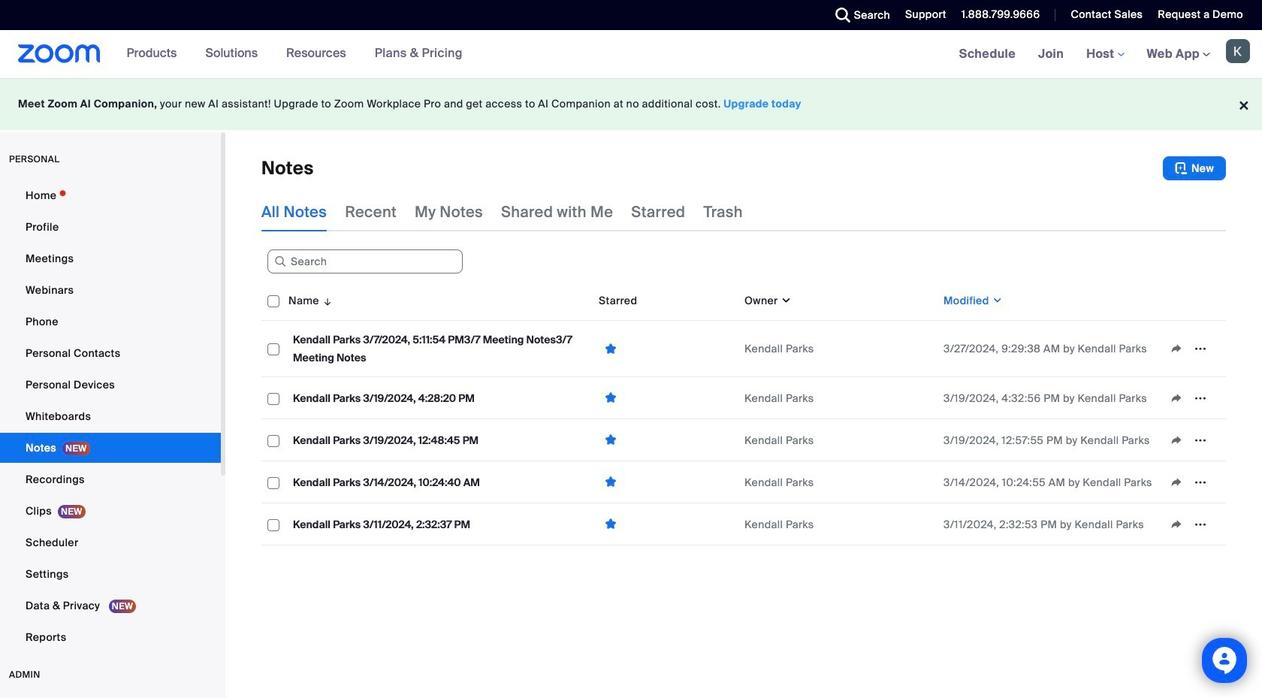 Task type: vqa. For each thing, say whether or not it's contained in the screenshot.
Close image
no



Task type: describe. For each thing, give the bounding box(es) containing it.
arrow down image
[[319, 292, 333, 310]]

more options for kendall parks 3/11/2024, 2:32:37 pm image
[[1189, 517, 1213, 531]]

kendall parks 3/11/2024, 2:32:37 pm starred image
[[599, 517, 623, 531]]

profile picture image
[[1226, 39, 1251, 63]]

kendall parks 3/19/2024, 4:28:20 pm starred image
[[599, 391, 623, 405]]

down image
[[778, 293, 792, 308]]

product information navigation
[[115, 30, 474, 78]]

Search text field
[[268, 250, 463, 274]]

kendall parks 3/7/2024, 5:11:54 pm3/7 meeting notes3/7 meeting notes starred image
[[599, 342, 623, 356]]

zoom logo image
[[18, 44, 100, 63]]

kendall parks 3/19/2024, 12:48:45 pm starred image
[[599, 433, 623, 447]]



Task type: locate. For each thing, give the bounding box(es) containing it.
kendall parks 3/14/2024, 10:24:40 am starred image
[[599, 475, 623, 489]]

footer
[[0, 78, 1263, 130]]

more options for kendall parks 3/19/2024, 4:28:20 pm image
[[1189, 391, 1213, 405]]

application
[[262, 281, 1226, 546]]

personal menu menu
[[0, 180, 221, 654]]

more options for kendall parks 3/14/2024, 10:24:40 am image
[[1189, 475, 1213, 489]]

banner
[[0, 30, 1263, 79]]

tabs of all notes page tab list
[[262, 192, 743, 231]]

meetings navigation
[[948, 30, 1263, 79]]

more options for kendall parks 3/19/2024, 12:48:45 pm image
[[1189, 433, 1213, 447]]

more options for kendall parks 3/7/2024, 5:11:54 pm3/7 meeting notes3/7 meeting notes image
[[1189, 342, 1213, 355]]



